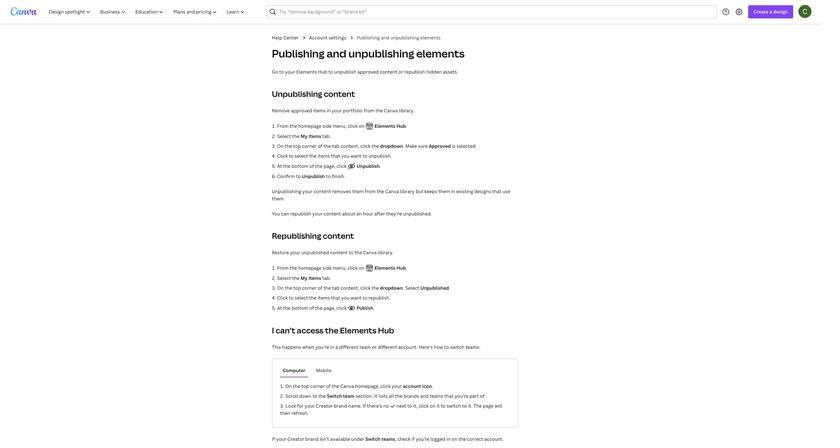 Task type: vqa. For each thing, say whether or not it's contained in the screenshot.
the "1"
no



Task type: describe. For each thing, give the bounding box(es) containing it.
items for on the top corner of the tab content, click the dropdown . select unpublished .
[[309, 275, 321, 281]]

create a design
[[754, 9, 789, 15]]

1 them from the left
[[353, 188, 364, 194]]

1 vertical spatial unpublishing
[[349, 46, 415, 60]]

bottom for click to select the items that you want to republish.
[[292, 305, 309, 311]]

logged
[[431, 436, 446, 442]]

you
[[272, 211, 280, 217]]

0 vertical spatial brand
[[334, 403, 347, 409]]

help center link
[[272, 34, 299, 41]]

is
[[452, 143, 456, 149]]

your right for
[[305, 403, 315, 409]]

1 vertical spatial brand
[[306, 436, 319, 442]]

keeps
[[425, 188, 438, 194]]

this
[[272, 344, 281, 350]]

0 vertical spatial if
[[363, 403, 366, 409]]

an
[[357, 211, 362, 217]]

from for on the top corner of the tab content, click the dropdown . make sure approved is selected.
[[277, 123, 289, 129]]

that inside unpublishing your content removes them from the canva library but keeps them in existing designs that use them.
[[493, 188, 502, 194]]

them.
[[272, 195, 285, 202]]

content, for publish
[[341, 285, 360, 291]]

this happens when you're in a different team or different account. here's how to switch teams:
[[272, 344, 481, 350]]

here's
[[419, 344, 433, 350]]

from inside unpublishing your content removes them from the canva library but keeps them in existing designs that use them.
[[365, 188, 376, 194]]

click up on the top corner of the tab content, click the dropdown . select unpublished .
[[348, 265, 358, 271]]

0 horizontal spatial creator
[[288, 436, 305, 442]]

look for your creator brand name. if there's no
[[286, 403, 391, 409]]

0 vertical spatial approved
[[358, 69, 379, 75]]

on up on the top corner of the tab content, click the dropdown . select unpublished .
[[359, 265, 365, 271]]

approved
[[429, 143, 451, 149]]

account settings link
[[309, 34, 347, 41]]

then
[[280, 410, 291, 416]]

your right restore
[[290, 249, 300, 256]]

if your creator brand isn't available under switch teams , check if you're logged in on the correct account.
[[272, 436, 504, 442]]

hidden
[[427, 69, 442, 75]]

unpublished
[[302, 249, 329, 256]]

elements hub for . make sure
[[374, 123, 406, 129]]

the
[[474, 403, 482, 409]]

it
[[375, 393, 378, 399]]

in right logged at the right bottom of the page
[[447, 436, 451, 442]]

republishing
[[272, 230, 322, 241]]

republishing content
[[272, 230, 354, 241]]

items for on the top corner of the tab content, click the dropdown . make sure approved is selected.
[[318, 153, 330, 159]]

dropdown for unpublish.
[[380, 143, 403, 149]]

republish.
[[369, 295, 391, 301]]

0 vertical spatial or
[[399, 69, 404, 75]]

i can't access the elements hub
[[272, 325, 395, 336]]

content inside unpublishing your content removes them from the canva library but keeps them in existing designs that use them.
[[314, 188, 331, 194]]

after
[[375, 211, 385, 217]]

0 vertical spatial items
[[314, 107, 326, 114]]

homepage for on the top corner of the tab content, click the dropdown . select unpublished .
[[298, 265, 322, 271]]

at for click to select the items that you want to republish.
[[277, 305, 282, 311]]

elements hub for . select
[[374, 265, 406, 271]]

0 vertical spatial unpublishing
[[391, 34, 420, 41]]

a inside dropdown button
[[770, 9, 773, 15]]

1 vertical spatial publishing and unpublishing elements
[[272, 46, 465, 60]]

sure
[[418, 143, 428, 149]]

,
[[396, 436, 397, 442]]

section.
[[356, 393, 373, 399]]

settings
[[329, 34, 347, 41]]

your left portfolio
[[332, 107, 342, 114]]

account
[[309, 34, 328, 41]]

how
[[434, 344, 444, 350]]

1 horizontal spatial team
[[360, 344, 371, 350]]

click to select the items that you want to republish.
[[277, 295, 391, 301]]

0 horizontal spatial team
[[343, 393, 355, 399]]

down
[[299, 393, 312, 399]]

1 vertical spatial publishing
[[272, 46, 325, 60]]

computer button
[[280, 364, 308, 377]]

your down the then
[[276, 436, 287, 442]]

but
[[416, 188, 424, 194]]

canva inside unpublishing your content removes them from the canva library but keeps them in existing designs that use them.
[[386, 188, 399, 194]]

0 horizontal spatial approved
[[291, 107, 312, 114]]

unpublishing content
[[272, 88, 355, 99]]

that up finish.
[[331, 153, 341, 159]]

your inside unpublishing your content removes them from the canva library but keeps them in existing designs that use them.
[[303, 188, 313, 194]]

you for unpublish
[[342, 153, 350, 159]]

portfolio
[[343, 107, 363, 114]]

under
[[351, 436, 365, 442]]

isn't
[[320, 436, 329, 442]]

want for unpublish
[[351, 153, 362, 159]]

can
[[281, 211, 289, 217]]

restore your unpublished content to the canva library.
[[272, 249, 394, 256]]

restore
[[272, 249, 289, 256]]

page
[[483, 403, 494, 409]]

at the bottom of the page, click for click to select the items that you want to unpublish.
[[277, 163, 348, 169]]

0 vertical spatial elements
[[421, 34, 441, 41]]

menu, for republish.
[[333, 265, 347, 271]]

create a design button
[[749, 5, 794, 18]]

0 vertical spatial publishing and unpublishing elements
[[357, 34, 441, 41]]

1 horizontal spatial account.
[[485, 436, 504, 442]]

scroll down to the switch team section. it lists all the brands and teams that you're part of.
[[286, 393, 486, 399]]

elements up unpublishing content
[[297, 69, 317, 75]]

1 horizontal spatial republish
[[405, 69, 426, 75]]

access
[[297, 325, 324, 336]]

0 horizontal spatial a
[[336, 344, 338, 350]]

click up unpublish.
[[361, 143, 371, 149]]

finish.
[[332, 173, 345, 179]]

check
[[398, 436, 411, 442]]

on for on the top corner of the tab content, click the dropdown . make sure approved is selected.
[[277, 143, 284, 149]]

2 vertical spatial select
[[406, 285, 420, 291]]

homepage,
[[355, 383, 380, 389]]

unpublished.
[[403, 211, 432, 217]]

make
[[406, 143, 417, 149]]

mobile
[[316, 367, 332, 373]]

0 vertical spatial from
[[364, 107, 375, 114]]

on inside next to it, click on it to switch to it. the page will then refresh.
[[430, 403, 436, 409]]

go
[[272, 69, 278, 75]]

next to it, click on it to switch to it. the page will then refresh.
[[280, 403, 503, 416]]

1 vertical spatial if
[[272, 436, 275, 442]]

0 horizontal spatial or
[[372, 344, 377, 350]]

click for click to select the items that you want to republish.
[[277, 295, 288, 301]]

0 vertical spatial and
[[381, 34, 390, 41]]

corner for click to select the items that you want to republish.
[[302, 285, 317, 291]]

select for click to select the items that you want to republish.
[[295, 295, 308, 301]]

publishing and unpublishing elements link
[[357, 34, 441, 41]]

items for on the top corner of the tab content, click the dropdown . select unpublished .
[[318, 295, 330, 301]]

help center
[[272, 34, 299, 41]]

icon
[[423, 383, 432, 389]]

1 horizontal spatial unpublish
[[356, 163, 380, 169]]

2 vertical spatial top
[[302, 383, 309, 389]]

1 horizontal spatial publishing
[[357, 34, 380, 41]]

can't
[[276, 325, 296, 336]]

designs
[[475, 188, 492, 194]]

help
[[272, 34, 283, 41]]

the inside unpublishing your content removes them from the canva library but keeps them in existing designs that use them.
[[377, 188, 384, 194]]

will
[[495, 403, 503, 409]]

click up scroll down to the switch team section. it lists all the brands and teams that you're part of.
[[381, 383, 391, 389]]

assets.
[[443, 69, 458, 75]]

in inside unpublishing your content removes them from the canva library but keeps them in existing designs that use them.
[[451, 188, 456, 194]]

about
[[342, 211, 355, 217]]

existing
[[457, 188, 474, 194]]

removes
[[332, 188, 351, 194]]

if
[[412, 436, 415, 442]]

corner for click to select the items that you want to unpublish.
[[302, 143, 317, 149]]

select for on the top corner of the tab content, click the dropdown . select unpublished .
[[277, 275, 291, 281]]

no
[[384, 403, 389, 409]]

unpublishing for unpublishing your content removes them from the canva library but keeps them in existing designs that use them.
[[272, 188, 301, 194]]

it
[[437, 403, 440, 409]]

account settings
[[309, 34, 347, 41]]

select for click to select the items that you want to unpublish.
[[295, 153, 308, 159]]

on down portfolio
[[359, 123, 365, 129]]

selected.
[[457, 143, 477, 149]]

2 vertical spatial you're
[[416, 436, 430, 442]]

computer
[[283, 367, 306, 373]]

on for on the top corner of the tab content, click the dropdown . select unpublished .
[[277, 285, 284, 291]]

homepage for on the top corner of the tab content, click the dropdown . make sure approved is selected.
[[298, 123, 322, 129]]

confirm to unpublish to finish.
[[277, 173, 345, 179]]

click down portfolio
[[348, 123, 358, 129]]

2 horizontal spatial and
[[421, 393, 429, 399]]

in down i can't access the elements hub
[[331, 344, 335, 350]]

it,
[[414, 403, 418, 409]]

1 horizontal spatial switch
[[366, 436, 381, 442]]

1 horizontal spatial creator
[[316, 403, 333, 409]]

name.
[[348, 403, 362, 409]]



Task type: locate. For each thing, give the bounding box(es) containing it.
homepage down unpublished
[[298, 265, 322, 271]]

at for click to select the items that you want to unpublish.
[[277, 163, 282, 169]]

elements
[[297, 69, 317, 75], [375, 123, 396, 129], [375, 265, 396, 271], [340, 325, 377, 336]]

at the bottom of the page, click up access
[[277, 305, 348, 311]]

different
[[339, 344, 359, 350], [378, 344, 397, 350]]

0 vertical spatial click
[[277, 153, 288, 159]]

2 at from the top
[[277, 305, 282, 311]]

approved down unpublishing content
[[291, 107, 312, 114]]

1 vertical spatial account.
[[485, 436, 504, 442]]

page, for unpublish
[[324, 163, 336, 169]]

brand left isn't
[[306, 436, 319, 442]]

your right go
[[285, 69, 295, 75]]

1 vertical spatial you're
[[455, 393, 469, 399]]

1 vertical spatial library.
[[378, 249, 394, 256]]

1 different from the left
[[339, 344, 359, 350]]

homepage down unpublishing content
[[298, 123, 322, 129]]

2 bottom from the top
[[292, 305, 309, 311]]

0 vertical spatial my
[[301, 133, 308, 139]]

2 select the my items tab. from the top
[[277, 275, 331, 281]]

unpublish left finish.
[[302, 173, 325, 179]]

canva
[[384, 107, 398, 114], [386, 188, 399, 194], [363, 249, 377, 256], [341, 383, 354, 389]]

you're right if
[[416, 436, 430, 442]]

or
[[399, 69, 404, 75], [372, 344, 377, 350]]

bottom up confirm to unpublish to finish. on the left top of page
[[292, 163, 309, 169]]

bottom for click to select the items that you want to unpublish.
[[292, 163, 309, 169]]

0 horizontal spatial and
[[327, 46, 347, 60]]

side
[[323, 123, 332, 129], [323, 265, 332, 271]]

switch up look for your creator brand name. if there's no
[[327, 393, 342, 399]]

that left use
[[493, 188, 502, 194]]

and
[[381, 34, 390, 41], [327, 46, 347, 60], [421, 393, 429, 399]]

bottom up access
[[292, 305, 309, 311]]

at up can't at the bottom
[[277, 305, 282, 311]]

1 horizontal spatial and
[[381, 34, 390, 41]]

approved right unpublish
[[358, 69, 379, 75]]

0 vertical spatial teams
[[430, 393, 444, 399]]

elements hub up on the top corner of the tab content, click the dropdown . make sure approved is selected.
[[374, 123, 406, 129]]

create
[[754, 9, 769, 15]]

side for unpublish
[[323, 123, 332, 129]]

of up access
[[310, 305, 314, 311]]

2 horizontal spatial you're
[[455, 393, 469, 399]]

switch left teams:
[[450, 344, 465, 350]]

1 horizontal spatial you're
[[416, 436, 430, 442]]

1 vertical spatial creator
[[288, 436, 305, 442]]

unpublish
[[335, 69, 357, 75]]

from down remove
[[277, 123, 289, 129]]

elements
[[421, 34, 441, 41], [417, 46, 465, 60]]

1 vertical spatial items
[[309, 275, 321, 281]]

click up can't at the bottom
[[277, 295, 288, 301]]

1 vertical spatial from
[[277, 265, 289, 271]]

tab up the click to select the items that you want to unpublish.
[[332, 143, 340, 149]]

1 vertical spatial or
[[372, 344, 377, 350]]

menu, down remove approved items in your portfolio from the canva library.
[[333, 123, 347, 129]]

click
[[277, 153, 288, 159], [277, 295, 288, 301]]

1 vertical spatial side
[[323, 265, 332, 271]]

click up republish.
[[361, 285, 371, 291]]

my for on the top corner of the tab content, click the dropdown . make sure approved is selected.
[[301, 133, 308, 139]]

1 vertical spatial from the homepage side menu, click on
[[277, 265, 366, 271]]

at the bottom of the page, click for click to select the items that you want to republish.
[[277, 305, 348, 311]]

side down remove approved items in your portfolio from the canva library.
[[323, 123, 332, 129]]

dropdown up republish.
[[380, 285, 403, 291]]

tab for unpublish
[[332, 143, 340, 149]]

tab. up the click to select the items that you want to unpublish.
[[323, 133, 331, 139]]

0 vertical spatial creator
[[316, 403, 333, 409]]

corner
[[302, 143, 317, 149], [302, 285, 317, 291], [310, 383, 325, 389]]

page, for publish
[[324, 305, 336, 311]]

1 at from the top
[[277, 163, 282, 169]]

1 side from the top
[[323, 123, 332, 129]]

content, up the click to select the items that you want to unpublish.
[[341, 143, 360, 149]]

1 content, from the top
[[341, 143, 360, 149]]

page, down click to select the items that you want to republish.
[[324, 305, 336, 311]]

1 vertical spatial tab
[[332, 285, 340, 291]]

them right keeps on the top right
[[439, 188, 450, 194]]

teams up it
[[430, 393, 444, 399]]

1 vertical spatial on
[[277, 285, 284, 291]]

you for publish
[[342, 295, 350, 301]]

1 vertical spatial my
[[301, 275, 308, 281]]

at up confirm
[[277, 163, 282, 169]]

account. left here's
[[399, 344, 418, 350]]

from the homepage side menu, click on down remove approved items in your portfolio from the canva library.
[[277, 123, 366, 129]]

1 bottom from the top
[[292, 163, 309, 169]]

1 select the my items tab. from the top
[[277, 133, 331, 139]]

tab for publish
[[332, 285, 340, 291]]

on the top corner of the tab content, click the dropdown . make sure approved is selected.
[[277, 143, 477, 149]]

click right it,
[[419, 403, 429, 409]]

happens
[[282, 344, 301, 350]]

hour
[[363, 211, 374, 217]]

tab up click to select the items that you want to republish.
[[332, 285, 340, 291]]

lists
[[379, 393, 388, 399]]

select the my items tab. for on the top corner of the tab content, click the dropdown . make sure approved is selected.
[[277, 133, 331, 139]]

all
[[389, 393, 394, 399]]

1 horizontal spatial if
[[363, 403, 366, 409]]

1 tab. from the top
[[323, 133, 331, 139]]

1 horizontal spatial teams
[[430, 393, 444, 399]]

want down on the top corner of the tab content, click the dropdown . make sure approved is selected.
[[351, 153, 362, 159]]

remove approved items in your portfolio from the canva library.
[[272, 107, 415, 114]]

0 vertical spatial tab.
[[323, 133, 331, 139]]

republish left hidden
[[405, 69, 426, 75]]

available
[[331, 436, 350, 442]]

1 vertical spatial elements
[[417, 46, 465, 60]]

christina overa image
[[799, 5, 812, 18]]

elements up on the top corner of the tab content, click the dropdown . select unpublished .
[[375, 265, 396, 271]]

0 vertical spatial homepage
[[298, 123, 322, 129]]

library.
[[399, 107, 415, 114], [378, 249, 394, 256]]

0 horizontal spatial switch
[[327, 393, 342, 399]]

unpublishing your content removes them from the canva library but keeps them in existing designs that use them.
[[272, 188, 511, 202]]

1 page, from the top
[[324, 163, 336, 169]]

select for on the top corner of the tab content, click the dropdown . make sure approved is selected.
[[277, 133, 291, 139]]

brands
[[404, 393, 419, 399]]

1 vertical spatial tab.
[[323, 275, 331, 281]]

1 vertical spatial items
[[318, 153, 330, 159]]

Try "remove background" or "brand kit" search field
[[280, 6, 713, 18]]

they're
[[387, 211, 402, 217]]

from for on the top corner of the tab content, click the dropdown . select unpublished .
[[277, 265, 289, 271]]

1 vertical spatial page,
[[324, 305, 336, 311]]

confirm
[[277, 173, 295, 179]]

1 vertical spatial teams
[[382, 436, 396, 442]]

2 them from the left
[[439, 188, 450, 194]]

it.
[[468, 403, 473, 409]]

0 vertical spatial library.
[[399, 107, 415, 114]]

1 from the homepage side menu, click on from the top
[[277, 123, 366, 129]]

next
[[397, 403, 407, 409]]

1 horizontal spatial a
[[770, 9, 773, 15]]

page, down the click to select the items that you want to unpublish.
[[324, 163, 336, 169]]

0 vertical spatial select
[[277, 133, 291, 139]]

0 vertical spatial you
[[342, 153, 350, 159]]

0 horizontal spatial unpublish
[[302, 173, 325, 179]]

design
[[774, 9, 789, 15]]

0 vertical spatial content,
[[341, 143, 360, 149]]

1 want from the top
[[351, 153, 362, 159]]

unpublishing inside unpublishing your content removes them from the canva library but keeps them in existing designs that use them.
[[272, 188, 301, 194]]

from right portfolio
[[364, 107, 375, 114]]

0 vertical spatial dropdown
[[380, 143, 403, 149]]

1 vertical spatial you
[[342, 295, 350, 301]]

1 vertical spatial elements hub
[[374, 265, 406, 271]]

at
[[277, 163, 282, 169], [277, 305, 282, 311]]

1 vertical spatial and
[[327, 46, 347, 60]]

1 vertical spatial menu,
[[333, 265, 347, 271]]

you're right when in the left bottom of the page
[[316, 344, 329, 350]]

switch right it
[[447, 403, 461, 409]]

.
[[406, 123, 407, 129], [403, 143, 405, 149], [380, 163, 381, 169], [406, 265, 407, 271], [403, 285, 405, 291], [449, 285, 451, 291], [374, 305, 375, 311], [432, 383, 433, 389]]

elements hub
[[374, 123, 406, 129], [374, 265, 406, 271]]

1 menu, from the top
[[333, 123, 347, 129]]

dropdown up unpublish.
[[380, 143, 403, 149]]

1 vertical spatial want
[[351, 295, 362, 301]]

2 tab. from the top
[[323, 275, 331, 281]]

from down restore
[[277, 265, 289, 271]]

publish
[[356, 305, 374, 311]]

menu, for unpublish.
[[333, 123, 347, 129]]

0 horizontal spatial republish
[[291, 211, 311, 217]]

side for publish
[[323, 265, 332, 271]]

2 my from the top
[[301, 275, 308, 281]]

2 from the homepage side menu, click on from the top
[[277, 265, 366, 271]]

want for publish
[[351, 295, 362, 301]]

scroll
[[286, 393, 298, 399]]

from the homepage side menu, click on down unpublished
[[277, 265, 366, 271]]

1 my from the top
[[301, 133, 308, 139]]

click up confirm
[[277, 153, 288, 159]]

unpublishing for unpublishing content
[[272, 88, 323, 99]]

you're left part
[[455, 393, 469, 399]]

your
[[285, 69, 295, 75], [332, 107, 342, 114], [303, 188, 313, 194], [313, 211, 323, 217], [290, 249, 300, 256], [392, 383, 402, 389], [305, 403, 315, 409], [276, 436, 287, 442]]

1 vertical spatial select
[[277, 275, 291, 281]]

team
[[360, 344, 371, 350], [343, 393, 355, 399]]

corner up the click to select the items that you want to unpublish.
[[302, 143, 317, 149]]

at the bottom of the page, click up confirm to unpublish to finish. on the left top of page
[[277, 163, 348, 169]]

approved
[[358, 69, 379, 75], [291, 107, 312, 114]]

0 vertical spatial tab
[[332, 143, 340, 149]]

top
[[293, 143, 301, 149], [293, 285, 301, 291], [302, 383, 309, 389]]

a
[[770, 9, 773, 15], [336, 344, 338, 350]]

click for click to select the items that you want to unpublish.
[[277, 153, 288, 159]]

0 vertical spatial page,
[[324, 163, 336, 169]]

republish right can
[[291, 211, 311, 217]]

click inside next to it, click on it to switch to it. the page will then refresh.
[[419, 403, 429, 409]]

0 vertical spatial unpublishing
[[272, 88, 323, 99]]

1 vertical spatial click
[[277, 295, 288, 301]]

select
[[277, 133, 291, 139], [277, 275, 291, 281], [406, 285, 420, 291]]

1 unpublishing from the top
[[272, 88, 323, 99]]

1 vertical spatial unpublishing
[[272, 188, 301, 194]]

a left design
[[770, 9, 773, 15]]

on the top corner of the canva homepage, click your account icon .
[[286, 383, 433, 389]]

0 vertical spatial on
[[277, 143, 284, 149]]

you can republish your content about an hour after they're unpublished.
[[272, 211, 432, 217]]

0 vertical spatial at the bottom of the page, click
[[277, 163, 348, 169]]

1 items from the top
[[309, 133, 321, 139]]

click down click to select the items that you want to republish.
[[337, 305, 347, 311]]

0 vertical spatial side
[[323, 123, 332, 129]]

creator right for
[[316, 403, 333, 409]]

1 vertical spatial at the bottom of the page, click
[[277, 305, 348, 311]]

creator down refresh.
[[288, 436, 305, 442]]

them
[[353, 188, 364, 194], [439, 188, 450, 194]]

tab. for publish
[[323, 275, 331, 281]]

tab. up click to select the items that you want to republish.
[[323, 275, 331, 281]]

of down mobile button
[[326, 383, 331, 389]]

of for on the top corner of the tab content, click the dropdown . select unpublished .
[[318, 285, 323, 291]]

1 vertical spatial top
[[293, 285, 301, 291]]

your down confirm to unpublish to finish. on the left top of page
[[303, 188, 313, 194]]

brand
[[334, 403, 347, 409], [306, 436, 319, 442]]

2 at the bottom of the page, click from the top
[[277, 305, 348, 311]]

of for on the top corner of the tab content, click the dropdown . make sure approved is selected.
[[318, 143, 323, 149]]

unpublish.
[[369, 153, 392, 159]]

2 vertical spatial and
[[421, 393, 429, 399]]

my for on the top corner of the tab content, click the dropdown . select unpublished .
[[301, 275, 308, 281]]

want down on the top corner of the tab content, click the dropdown . select unpublished .
[[351, 295, 362, 301]]

top for click to select the items that you want to unpublish.
[[293, 143, 301, 149]]

switch right under at the left of page
[[366, 436, 381, 442]]

on the top corner of the tab content, click the dropdown . select unpublished .
[[277, 285, 451, 291]]

unpublishing up them.
[[272, 188, 301, 194]]

2 content, from the top
[[341, 285, 360, 291]]

0 horizontal spatial them
[[353, 188, 364, 194]]

0 vertical spatial republish
[[405, 69, 426, 75]]

select down remove
[[277, 133, 291, 139]]

0 vertical spatial you're
[[316, 344, 329, 350]]

you down on the top corner of the tab content, click the dropdown . select unpublished .
[[342, 295, 350, 301]]

unpublished
[[421, 285, 449, 291]]

1 vertical spatial approved
[[291, 107, 312, 114]]

select the my items tab. for on the top corner of the tab content, click the dropdown . select unpublished .
[[277, 275, 331, 281]]

look
[[286, 403, 296, 409]]

dropdown for republish.
[[380, 285, 403, 291]]

a down i can't access the elements hub
[[336, 344, 338, 350]]

click up finish.
[[337, 163, 347, 169]]

items up the click to select the items that you want to unpublish.
[[309, 133, 321, 139]]

1 tab from the top
[[332, 143, 340, 149]]

2 menu, from the top
[[333, 265, 347, 271]]

1 horizontal spatial or
[[399, 69, 404, 75]]

1 at the bottom of the page, click from the top
[[277, 163, 348, 169]]

them right "removes"
[[353, 188, 364, 194]]

2 side from the top
[[323, 265, 332, 271]]

0 vertical spatial account.
[[399, 344, 418, 350]]

in down unpublishing content
[[327, 107, 331, 114]]

that down on the top corner of the tab content, click the dropdown . select unpublished .
[[331, 295, 341, 301]]

1 vertical spatial switch
[[366, 436, 381, 442]]

elements up on the top corner of the tab content, click the dropdown . make sure approved is selected.
[[375, 123, 396, 129]]

0 vertical spatial switch
[[327, 393, 342, 399]]

0 vertical spatial publishing
[[357, 34, 380, 41]]

0 horizontal spatial account.
[[399, 344, 418, 350]]

2 page, from the top
[[324, 305, 336, 311]]

0 vertical spatial top
[[293, 143, 301, 149]]

library
[[400, 188, 415, 194]]

items down unpublished
[[309, 275, 321, 281]]

1 click from the top
[[277, 153, 288, 159]]

corner up click to select the items that you want to republish.
[[302, 285, 317, 291]]

1 horizontal spatial brand
[[334, 403, 347, 409]]

2 homepage from the top
[[298, 265, 322, 271]]

1 vertical spatial unpublish
[[302, 173, 325, 179]]

of for on the top corner of the canva homepage, click your account icon .
[[326, 383, 331, 389]]

1 horizontal spatial approved
[[358, 69, 379, 75]]

account. right the correct
[[485, 436, 504, 442]]

your up all
[[392, 383, 402, 389]]

unpublishing up remove
[[272, 88, 323, 99]]

republish
[[405, 69, 426, 75], [291, 211, 311, 217]]

top level navigation element
[[45, 5, 251, 18]]

content, for unpublish
[[341, 143, 360, 149]]

you're
[[316, 344, 329, 350], [455, 393, 469, 399], [416, 436, 430, 442]]

1 vertical spatial bottom
[[292, 305, 309, 311]]

on right logged at the right bottom of the page
[[452, 436, 458, 442]]

from the homepage side menu, click on for on the top corner of the tab content, click the dropdown . select unpublished .
[[277, 265, 366, 271]]

0 vertical spatial a
[[770, 9, 773, 15]]

account
[[403, 383, 421, 389]]

tab. for unpublish
[[323, 133, 331, 139]]

1 from from the top
[[277, 123, 289, 129]]

publishing right settings
[[357, 34, 380, 41]]

0 vertical spatial switch
[[450, 344, 465, 350]]

part
[[470, 393, 479, 399]]

in left the existing
[[451, 188, 456, 194]]

2 items from the top
[[309, 275, 321, 281]]

unpublishing
[[391, 34, 420, 41], [349, 46, 415, 60]]

2 select from the top
[[295, 295, 308, 301]]

1 vertical spatial republish
[[291, 211, 311, 217]]

corner up down
[[310, 383, 325, 389]]

i
[[272, 325, 274, 336]]

2 tab from the top
[[332, 285, 340, 291]]

0 horizontal spatial if
[[272, 436, 275, 442]]

on left it
[[430, 403, 436, 409]]

publishing down center
[[272, 46, 325, 60]]

unpublish down unpublish.
[[356, 163, 380, 169]]

account.
[[399, 344, 418, 350], [485, 436, 504, 442]]

2 vertical spatial corner
[[310, 383, 325, 389]]

1 dropdown from the top
[[380, 143, 403, 149]]

your up republishing content
[[313, 211, 323, 217]]

bottom
[[292, 163, 309, 169], [292, 305, 309, 311]]

side down restore your unpublished content to the canva library.
[[323, 265, 332, 271]]

0 horizontal spatial you're
[[316, 344, 329, 350]]

2 unpublishing from the top
[[272, 188, 301, 194]]

when
[[303, 344, 315, 350]]

2 dropdown from the top
[[380, 285, 403, 291]]

teams left check
[[382, 436, 396, 442]]

0 vertical spatial corner
[[302, 143, 317, 149]]

1 horizontal spatial library.
[[399, 107, 415, 114]]

2 want from the top
[[351, 295, 362, 301]]

1 vertical spatial from
[[365, 188, 376, 194]]

center
[[284, 34, 299, 41]]

on
[[277, 143, 284, 149], [277, 285, 284, 291], [286, 383, 292, 389]]

on for on the top corner of the canva homepage, click your account icon .
[[286, 383, 292, 389]]

refresh.
[[292, 410, 309, 416]]

0 vertical spatial from
[[277, 123, 289, 129]]

of up the click to select the items that you want to unpublish.
[[318, 143, 323, 149]]

to
[[280, 69, 284, 75], [329, 69, 333, 75], [289, 153, 294, 159], [363, 153, 368, 159], [296, 173, 301, 179], [326, 173, 331, 179], [349, 249, 354, 256], [289, 295, 294, 301], [363, 295, 368, 301], [445, 344, 449, 350], [313, 393, 318, 399], [408, 403, 412, 409], [441, 403, 446, 409], [463, 403, 467, 409]]

from
[[364, 107, 375, 114], [365, 188, 376, 194]]

items
[[314, 107, 326, 114], [318, 153, 330, 159], [318, 295, 330, 301]]

elements down publish
[[340, 325, 377, 336]]

2 from from the top
[[277, 265, 289, 271]]

select left unpublished at the bottom
[[406, 285, 420, 291]]

1 vertical spatial corner
[[302, 285, 317, 291]]

0 vertical spatial team
[[360, 344, 371, 350]]

elements hub up republish.
[[374, 265, 406, 271]]

2 you from the top
[[342, 295, 350, 301]]

remove
[[272, 107, 290, 114]]

want
[[351, 153, 362, 159], [351, 295, 362, 301]]

correct
[[467, 436, 484, 442]]

of up confirm to unpublish to finish. on the left top of page
[[310, 163, 314, 169]]

the
[[376, 107, 383, 114], [290, 123, 297, 129], [292, 133, 300, 139], [285, 143, 292, 149], [324, 143, 331, 149], [372, 143, 379, 149], [309, 153, 317, 159], [283, 163, 291, 169], [315, 163, 323, 169], [377, 188, 384, 194], [355, 249, 362, 256], [290, 265, 297, 271], [292, 275, 300, 281], [285, 285, 292, 291], [324, 285, 331, 291], [372, 285, 379, 291], [309, 295, 317, 301], [283, 305, 291, 311], [315, 305, 323, 311], [325, 325, 339, 336], [293, 383, 301, 389], [332, 383, 339, 389], [319, 393, 326, 399], [395, 393, 403, 399], [459, 436, 466, 442]]

1 homepage from the top
[[298, 123, 322, 129]]

switch inside next to it, click on it to switch to it. the page will then refresh.
[[447, 403, 461, 409]]

from the homepage side menu, click on for on the top corner of the tab content, click the dropdown . make sure approved is selected.
[[277, 123, 366, 129]]

items for on the top corner of the tab content, click the dropdown . make sure approved is selected.
[[309, 133, 321, 139]]

0 vertical spatial select the my items tab.
[[277, 133, 331, 139]]

0 vertical spatial from the homepage side menu, click on
[[277, 123, 366, 129]]

1 elements hub from the top
[[374, 123, 406, 129]]

of.
[[480, 393, 486, 399]]

tab.
[[323, 133, 331, 139], [323, 275, 331, 281]]

1 select from the top
[[295, 153, 308, 159]]

2 different from the left
[[378, 344, 397, 350]]

2 elements hub from the top
[[374, 265, 406, 271]]

you up finish.
[[342, 153, 350, 159]]

top for click to select the items that you want to republish.
[[293, 285, 301, 291]]

2 click from the top
[[277, 295, 288, 301]]

that left part
[[445, 393, 454, 399]]

switch
[[450, 344, 465, 350], [447, 403, 461, 409]]

there's
[[367, 403, 383, 409]]

brand left name.
[[334, 403, 347, 409]]

content, up click to select the items that you want to republish.
[[341, 285, 360, 291]]

1 you from the top
[[342, 153, 350, 159]]

1 horizontal spatial them
[[439, 188, 450, 194]]

1 vertical spatial team
[[343, 393, 355, 399]]



